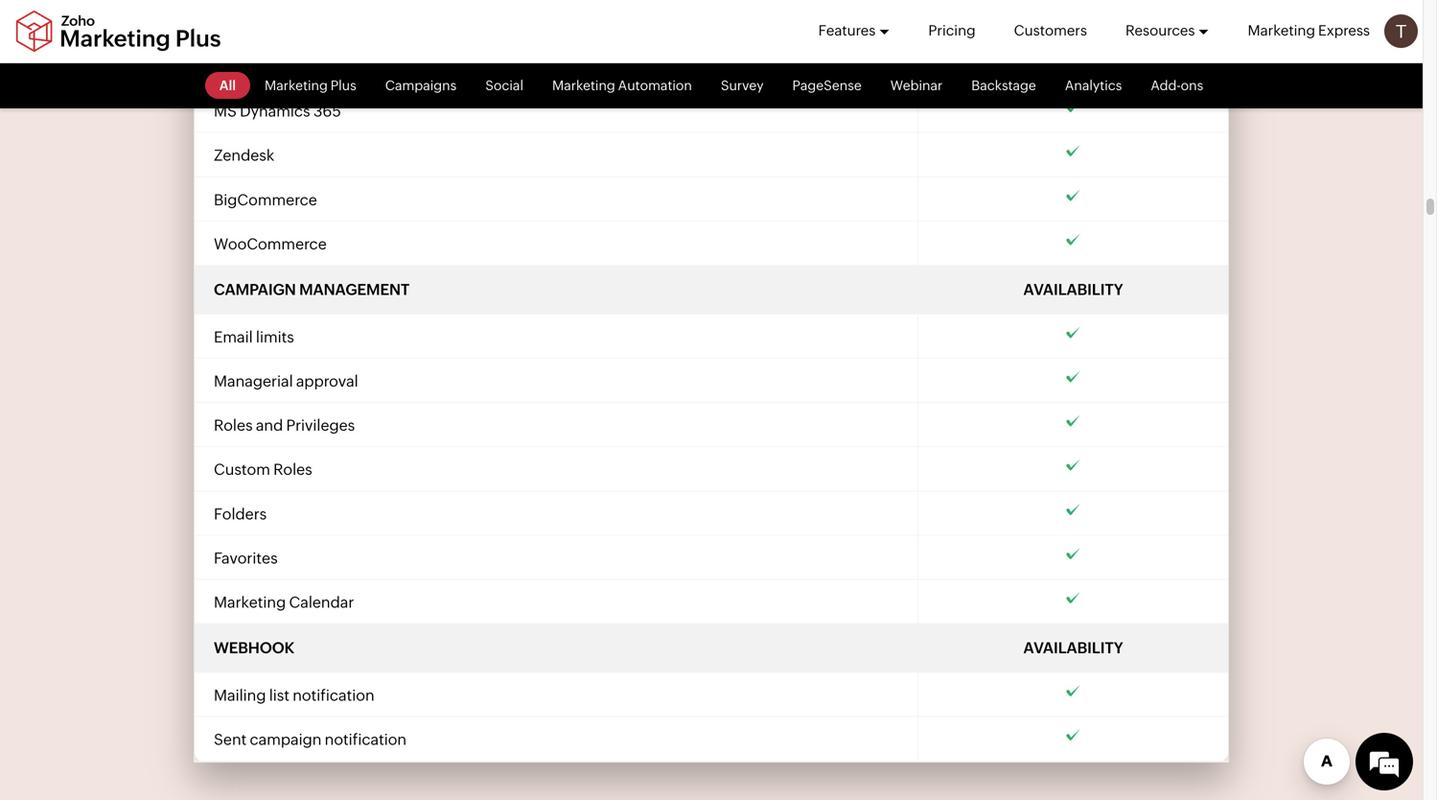 Task type: describe. For each thing, give the bounding box(es) containing it.
campaigns
[[385, 78, 457, 93]]

pricing link
[[929, 0, 976, 61]]

calendar
[[289, 593, 354, 611]]

sent
[[214, 731, 247, 748]]

campaign
[[250, 731, 322, 748]]

campaign management
[[214, 281, 410, 298]]

webhook
[[214, 639, 295, 657]]

customers link
[[1015, 0, 1088, 61]]

and
[[256, 416, 283, 434]]

1 vertical spatial roles
[[274, 461, 312, 478]]

marketing calendar
[[214, 593, 354, 611]]

customers
[[1015, 22, 1088, 39]]

availability for campaign management
[[1024, 281, 1124, 298]]

folders
[[214, 505, 267, 523]]

list
[[269, 686, 290, 704]]

backstage
[[972, 78, 1037, 93]]

email
[[214, 328, 253, 346]]

notification for sent campaign notification
[[325, 731, 407, 748]]

bigcommerce
[[214, 191, 317, 208]]

marketing automation
[[553, 78, 692, 93]]

campaign
[[214, 281, 296, 298]]

resources
[[1126, 22, 1196, 39]]

social
[[486, 78, 524, 93]]

wistia
[[214, 14, 257, 32]]

0 horizontal spatial roles
[[214, 416, 253, 434]]

managerial
[[214, 372, 293, 390]]

woocommerce
[[214, 235, 327, 253]]

zoho marketingplus logo image
[[14, 10, 223, 52]]

add-ons
[[1151, 78, 1204, 93]]

survey
[[721, 78, 764, 93]]

mailing list notification
[[214, 686, 375, 704]]

limits
[[256, 328, 294, 346]]

ms
[[214, 102, 237, 120]]

express
[[1319, 22, 1371, 39]]

marketing express link
[[1248, 0, 1371, 61]]

pagesense
[[793, 78, 862, 93]]



Task type: locate. For each thing, give the bounding box(es) containing it.
1 availability from the top
[[1024, 281, 1124, 298]]

sent campaign notification
[[214, 731, 407, 748]]

marketing plus
[[265, 78, 357, 93]]

ons
[[1181, 78, 1204, 93]]

approval
[[296, 372, 358, 390]]

mailing
[[214, 686, 266, 704]]

notification for mailing list notification
[[293, 686, 375, 704]]

custom roles
[[214, 461, 312, 478]]

0 vertical spatial marketing
[[1248, 22, 1316, 39]]

features
[[819, 22, 876, 39]]

2 availability from the top
[[1024, 639, 1124, 657]]

webinar
[[891, 78, 943, 93]]

marketing left express
[[1248, 22, 1316, 39]]

dynamics
[[240, 102, 310, 120]]

1 horizontal spatial marketing
[[1248, 22, 1316, 39]]

add-
[[1151, 78, 1181, 93]]

365
[[314, 102, 341, 120]]

roles left "and" on the left of page
[[214, 416, 253, 434]]

all
[[219, 78, 236, 93]]

0 vertical spatial notification
[[293, 686, 375, 704]]

0 vertical spatial availability
[[1024, 281, 1124, 298]]

favorites
[[214, 549, 278, 567]]

roles and privileges
[[214, 416, 355, 434]]

notification right campaign
[[325, 731, 407, 748]]

terry turtle image
[[1385, 14, 1419, 48]]

marketing for marketing calendar
[[214, 593, 286, 611]]

zendesk
[[214, 146, 275, 164]]

hubspot
[[214, 58, 278, 76]]

ms dynamics 365
[[214, 102, 341, 120]]

notification up the "sent campaign notification"
[[293, 686, 375, 704]]

analytics
[[1066, 78, 1123, 93]]

availability
[[1024, 281, 1124, 298], [1024, 639, 1124, 657]]

1 horizontal spatial roles
[[274, 461, 312, 478]]

1 vertical spatial notification
[[325, 731, 407, 748]]

notification
[[293, 686, 375, 704], [325, 731, 407, 748]]

resources link
[[1126, 0, 1210, 61]]

privileges
[[286, 416, 355, 434]]

0 horizontal spatial marketing
[[214, 593, 286, 611]]

management
[[299, 281, 410, 298]]

features link
[[819, 0, 891, 61]]

pricing
[[929, 22, 976, 39]]

marketing
[[1248, 22, 1316, 39], [214, 593, 286, 611]]

custom
[[214, 461, 270, 478]]

managerial approval
[[214, 372, 358, 390]]

roles down roles and privileges at the bottom left of the page
[[274, 461, 312, 478]]

marketing for marketing express
[[1248, 22, 1316, 39]]

1 vertical spatial marketing
[[214, 593, 286, 611]]

roles
[[214, 416, 253, 434], [274, 461, 312, 478]]

availability for webhook
[[1024, 639, 1124, 657]]

marketing down "favorites"
[[214, 593, 286, 611]]

0 vertical spatial roles
[[214, 416, 253, 434]]

marketing express
[[1248, 22, 1371, 39]]

email limits
[[214, 328, 294, 346]]

1 vertical spatial availability
[[1024, 639, 1124, 657]]



Task type: vqa. For each thing, say whether or not it's contained in the screenshot.
topmost marketing
yes



